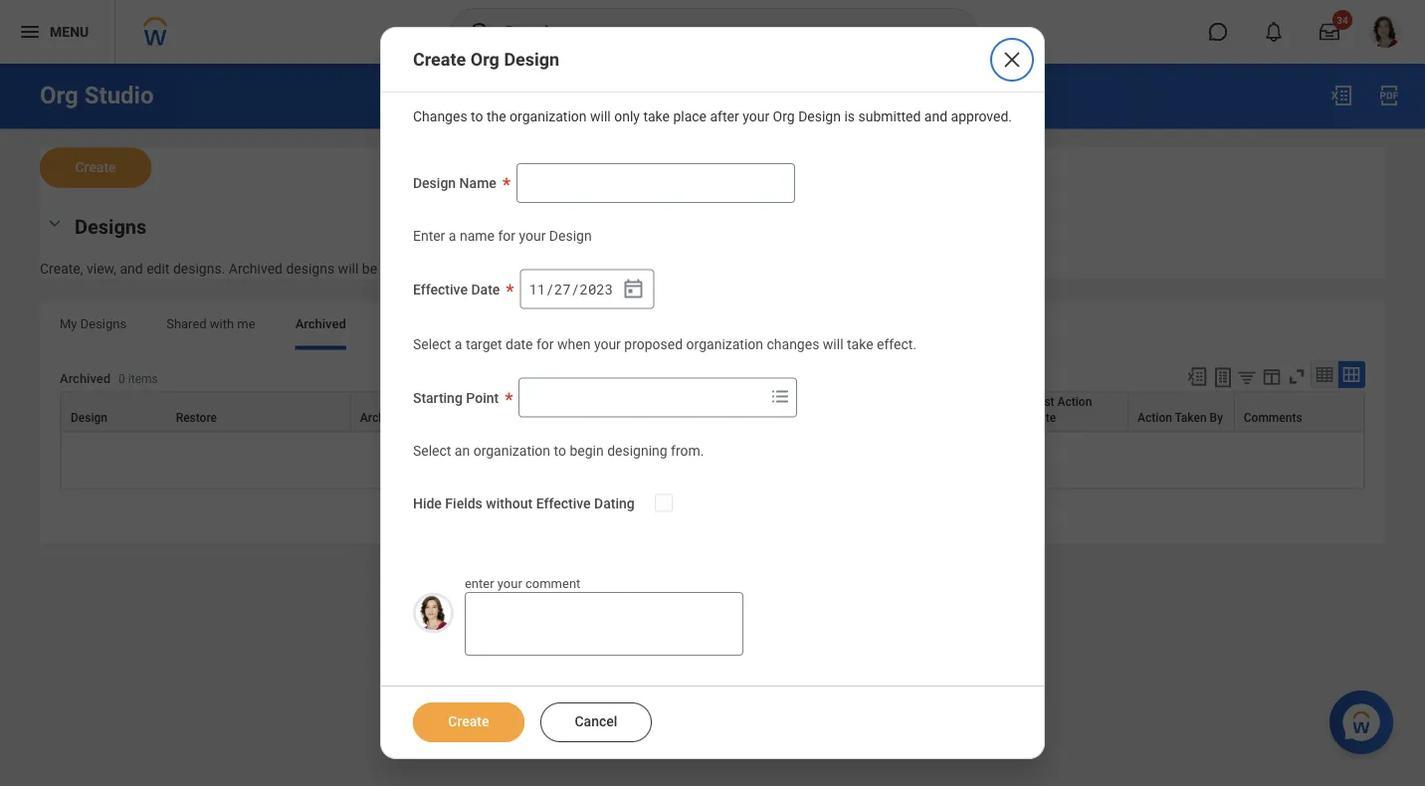 Task type: vqa. For each thing, say whether or not it's contained in the screenshot.
the topmost Compensation
no



Task type: locate. For each thing, give the bounding box(es) containing it.
after left the 90
[[430, 260, 459, 277]]

org left studio
[[40, 81, 78, 110]]

calendar image
[[622, 277, 645, 301]]

1 vertical spatial action
[[1138, 411, 1173, 424]]

create org design
[[413, 49, 560, 70]]

0 vertical spatial organization
[[510, 108, 587, 125]]

take left effect. on the right of the page
[[847, 336, 874, 353]]

create
[[413, 49, 466, 70], [75, 159, 116, 176], [448, 714, 489, 730]]

1 select from the top
[[413, 336, 451, 353]]

to left the on the left top
[[471, 108, 483, 125]]

prompts image
[[769, 385, 793, 409]]

effect.
[[877, 336, 917, 353]]

effective date down the 90
[[413, 281, 500, 298]]

items inside archived 0 items
[[128, 372, 158, 386]]

0
[[119, 372, 125, 386]]

status button
[[626, 393, 731, 430]]

org inside main content
[[40, 81, 78, 110]]

and
[[925, 108, 948, 125], [120, 260, 143, 277]]

1 vertical spatial a
[[455, 336, 462, 353]]

date down prompts image
[[791, 411, 816, 424]]

date for creation date popup button on the left of page
[[546, 411, 571, 424]]

1 vertical spatial will
[[338, 260, 359, 277]]

0 horizontal spatial /
[[546, 280, 554, 298]]

the
[[487, 108, 506, 125]]

0 horizontal spatial effective
[[413, 281, 468, 298]]

2 vertical spatial effective
[[536, 496, 591, 512]]

items
[[128, 372, 158, 386], [669, 451, 709, 470]]

0 vertical spatial take
[[644, 108, 670, 125]]

row inside org studio main content
[[61, 392, 1365, 431]]

effective down prompts image
[[741, 411, 788, 424]]

0 vertical spatial create button
[[40, 148, 151, 188]]

toolbar
[[1178, 361, 1366, 392]]

changes
[[413, 108, 468, 125]]

1 horizontal spatial effective date
[[741, 411, 816, 424]]

profile logan mcneil element
[[1358, 10, 1414, 54]]

x image
[[1001, 48, 1025, 72]]

2 vertical spatial will
[[823, 336, 844, 353]]

archived inside tab list
[[295, 316, 346, 331]]

designs group
[[40, 212, 1386, 278]]

0 vertical spatial to
[[471, 108, 483, 125]]

close tooltip
[[985, 52, 1040, 92]]

/
[[546, 280, 554, 298], [571, 280, 580, 298]]

1 horizontal spatial items
[[669, 451, 709, 470]]

will left only
[[590, 108, 611, 125]]

organization down creation
[[474, 442, 551, 459]]

org
[[471, 49, 500, 70], [40, 81, 78, 110], [773, 108, 795, 125]]

for right name
[[498, 228, 516, 244]]

for right date
[[537, 336, 554, 353]]

row containing last action date
[[61, 392, 1365, 431]]

1 horizontal spatial after
[[710, 108, 739, 125]]

org studio
[[40, 81, 154, 110]]

0 horizontal spatial org
[[40, 81, 78, 110]]

after
[[710, 108, 739, 125], [430, 260, 459, 277]]

design left is
[[799, 108, 841, 125]]

effective date
[[413, 281, 500, 298], [741, 411, 816, 424]]

for
[[498, 228, 516, 244], [537, 336, 554, 353]]

1 vertical spatial effective date
[[741, 411, 816, 424]]

select
[[413, 336, 451, 353], [413, 442, 451, 459]]

will inside designs group
[[338, 260, 359, 277]]

0 vertical spatial will
[[590, 108, 611, 125]]

0 vertical spatial and
[[925, 108, 948, 125]]

will
[[590, 108, 611, 125], [338, 260, 359, 277], [823, 336, 844, 353]]

deleted
[[381, 260, 427, 277]]

no items available.
[[644, 451, 782, 470]]

archived date button
[[351, 393, 488, 430]]

will right changes
[[823, 336, 844, 353]]

banner
[[0, 0, 1426, 64]]

2 horizontal spatial org
[[773, 108, 795, 125]]

organization right the on the left top
[[510, 108, 587, 125]]

1 vertical spatial organization
[[687, 336, 764, 353]]

0 horizontal spatial items
[[128, 372, 158, 386]]

designs
[[75, 216, 147, 239], [80, 316, 127, 331]]

date up select an organization to begin designing from.
[[546, 411, 571, 424]]

action inside last action date
[[1058, 395, 1093, 409]]

1 vertical spatial and
[[120, 260, 143, 277]]

designs inside tab list
[[80, 316, 127, 331]]

0 horizontal spatial create button
[[40, 148, 151, 188]]

creation date
[[498, 411, 571, 424]]

effective left dating
[[536, 496, 591, 512]]

27
[[554, 280, 571, 298]]

action
[[1058, 395, 1093, 409], [1138, 411, 1173, 424]]

0 vertical spatial items
[[128, 372, 158, 386]]

and inside designs group
[[120, 260, 143, 277]]

0 vertical spatial for
[[498, 228, 516, 244]]

select left an
[[413, 442, 451, 459]]

and left edit at the top left
[[120, 260, 143, 277]]

2 horizontal spatial effective
[[741, 411, 788, 424]]

creation date button
[[489, 393, 625, 430]]

comments
[[1244, 411, 1303, 424]]

creation
[[498, 411, 543, 424]]

will left 'be'
[[338, 260, 359, 277]]

enter your comment
[[465, 576, 581, 591]]

0 horizontal spatial action
[[1058, 395, 1093, 409]]

edit
[[146, 260, 170, 277]]

1 vertical spatial effective
[[741, 411, 788, 424]]

0 vertical spatial a
[[449, 228, 456, 244]]

1 vertical spatial to
[[554, 442, 566, 459]]

0 horizontal spatial will
[[338, 260, 359, 277]]

0 horizontal spatial effective date
[[413, 281, 500, 298]]

enter
[[413, 228, 445, 244]]

effective date down prompts image
[[741, 411, 816, 424]]

2 select from the top
[[413, 442, 451, 459]]

and left approved.
[[925, 108, 948, 125]]

1 vertical spatial select
[[413, 442, 451, 459]]

archived
[[229, 260, 283, 277], [295, 316, 346, 331], [60, 371, 111, 386], [360, 411, 407, 424]]

0 vertical spatial designs
[[75, 216, 147, 239]]

organization
[[510, 108, 587, 125], [687, 336, 764, 353], [474, 442, 551, 459]]

date down last
[[1032, 411, 1057, 424]]

design left the name
[[413, 175, 456, 191]]

your
[[743, 108, 770, 125], [519, 228, 546, 244], [594, 336, 621, 353], [498, 576, 523, 591]]

row
[[61, 392, 1365, 431]]

date for effective date popup button
[[791, 411, 816, 424]]

designs up the view,
[[75, 216, 147, 239]]

to left begin
[[554, 442, 566, 459]]

point
[[466, 390, 499, 406]]

enter
[[465, 576, 494, 591]]

my
[[60, 316, 77, 331]]

design down archived 0 items
[[71, 411, 108, 424]]

when
[[558, 336, 591, 353]]

1 horizontal spatial create button
[[413, 703, 525, 743]]

1 vertical spatial after
[[430, 260, 459, 277]]

select for select an organization to begin designing from.
[[413, 442, 451, 459]]

tab list containing my designs
[[40, 302, 1386, 350]]

date for archived date popup button
[[410, 411, 435, 424]]

create button
[[40, 148, 151, 188], [413, 703, 525, 743]]

inbox large image
[[1320, 22, 1340, 42]]

0 horizontal spatial for
[[498, 228, 516, 244]]

restore button
[[167, 393, 350, 430]]

Design Name text field
[[517, 163, 795, 203]]

1 vertical spatial create
[[75, 159, 116, 176]]

1 vertical spatial take
[[847, 336, 874, 353]]

my designs
[[60, 316, 127, 331]]

table image
[[1315, 365, 1335, 385]]

tab list
[[40, 302, 1386, 350]]

2 horizontal spatial will
[[823, 336, 844, 353]]

items right no
[[669, 451, 709, 470]]

org down search icon
[[471, 49, 500, 70]]

date down starting
[[410, 411, 435, 424]]

action taken by
[[1138, 411, 1224, 424]]

designs button
[[75, 216, 147, 239]]

take right only
[[644, 108, 670, 125]]

a
[[449, 228, 456, 244], [455, 336, 462, 353]]

date
[[471, 281, 500, 298], [410, 411, 435, 424], [546, 411, 571, 424], [791, 411, 816, 424], [1032, 411, 1057, 424]]

1 vertical spatial create button
[[413, 703, 525, 743]]

create button inside dialog
[[413, 703, 525, 743]]

1 horizontal spatial /
[[571, 280, 580, 298]]

action right last
[[1058, 395, 1093, 409]]

0 horizontal spatial take
[[644, 108, 670, 125]]

items right 0
[[128, 372, 158, 386]]

effective date inside popup button
[[741, 411, 816, 424]]

archived date
[[360, 411, 435, 424]]

archived inside popup button
[[360, 411, 407, 424]]

a right enter
[[449, 228, 456, 244]]

available.
[[713, 451, 782, 470]]

select a target date for when your proposed organization changes will take effect.
[[413, 336, 917, 353]]

1 horizontal spatial org
[[471, 49, 500, 70]]

1 vertical spatial items
[[669, 451, 709, 470]]

status
[[635, 411, 670, 424]]

0 vertical spatial action
[[1058, 395, 1093, 409]]

a left target
[[455, 336, 462, 353]]

only
[[614, 108, 640, 125]]

date down days.
[[471, 281, 500, 298]]

org left is
[[773, 108, 795, 125]]

organization left changes
[[687, 336, 764, 353]]

0 vertical spatial effective date
[[413, 281, 500, 298]]

your right enter
[[498, 576, 523, 591]]

to
[[471, 108, 483, 125], [554, 442, 566, 459]]

/ right 11
[[546, 280, 554, 298]]

archived for archived date
[[360, 411, 407, 424]]

1 horizontal spatial will
[[590, 108, 611, 125]]

a for enter
[[449, 228, 456, 244]]

submitted
[[859, 108, 921, 125]]

/ right 27
[[571, 280, 580, 298]]

1 vertical spatial designs
[[80, 316, 127, 331]]

effective inside popup button
[[741, 411, 788, 424]]

comments button
[[1235, 393, 1364, 430]]

0 vertical spatial effective
[[413, 281, 468, 298]]

select an organization to begin designing from.
[[413, 442, 704, 459]]

design up the on the left top
[[504, 49, 560, 70]]

after right place
[[710, 108, 739, 125]]

0 horizontal spatial after
[[430, 260, 459, 277]]

effective down the 90
[[413, 281, 468, 298]]

0 vertical spatial after
[[710, 108, 739, 125]]

target
[[466, 336, 502, 353]]

after inside create org design dialog
[[710, 108, 739, 125]]

view,
[[87, 260, 116, 277]]

action left taken
[[1138, 411, 1173, 424]]

designs right my
[[80, 316, 127, 331]]

select left target
[[413, 336, 451, 353]]

0 horizontal spatial to
[[471, 108, 483, 125]]

effective
[[413, 281, 468, 298], [741, 411, 788, 424], [536, 496, 591, 512]]

workday assistant region
[[1330, 683, 1402, 755]]

take
[[644, 108, 670, 125], [847, 336, 874, 353]]

comment
[[526, 576, 581, 591]]

0 horizontal spatial and
[[120, 260, 143, 277]]

1 horizontal spatial and
[[925, 108, 948, 125]]

0 vertical spatial select
[[413, 336, 451, 353]]

design
[[504, 49, 560, 70], [799, 108, 841, 125], [413, 175, 456, 191], [549, 228, 592, 244], [71, 411, 108, 424]]

1 vertical spatial for
[[537, 336, 554, 353]]



Task type: describe. For each thing, give the bounding box(es) containing it.
chevron down image
[[43, 217, 67, 230]]

2023
[[580, 280, 613, 298]]

taken
[[1175, 411, 1207, 424]]

design name
[[413, 175, 497, 191]]

archived for archived
[[295, 316, 346, 331]]

click to view/edit grid preferences image
[[1261, 366, 1283, 388]]

and inside create org design dialog
[[925, 108, 948, 125]]

designs
[[286, 260, 335, 277]]

by
[[1210, 411, 1224, 424]]

employee's photo (logan mcneil) image
[[413, 593, 454, 634]]

archived inside designs group
[[229, 260, 283, 277]]

design inside design popup button
[[71, 411, 108, 424]]

begin
[[570, 442, 604, 459]]

your right place
[[743, 108, 770, 125]]

last action date
[[1032, 395, 1093, 424]]

2 / from the left
[[571, 280, 580, 298]]

export to excel image
[[1330, 84, 1354, 108]]

action taken by button
[[1129, 393, 1234, 430]]

your right when
[[594, 336, 621, 353]]

tab list inside org studio main content
[[40, 302, 1386, 350]]

design button
[[62, 393, 166, 430]]

1 / from the left
[[546, 280, 554, 298]]

1 horizontal spatial for
[[537, 336, 554, 353]]

be
[[362, 260, 377, 277]]

enter a name for your design
[[413, 228, 592, 244]]

90
[[463, 260, 478, 277]]

starting point
[[413, 390, 499, 406]]

export to excel image
[[1187, 366, 1209, 388]]

place
[[673, 108, 707, 125]]

select to filter grid data image
[[1237, 367, 1259, 388]]

1 horizontal spatial to
[[554, 442, 566, 459]]

11 / 27 / 2023
[[529, 280, 613, 298]]

changes to the organization will only take place after your org design is submitted and approved.
[[413, 108, 1013, 125]]

your up 11
[[519, 228, 546, 244]]

design up 11 / 27 / 2023
[[549, 228, 592, 244]]

shared with me
[[166, 316, 256, 331]]

starting
[[413, 390, 463, 406]]

days.
[[482, 260, 515, 277]]

approved.
[[951, 108, 1013, 125]]

create inside org studio main content
[[75, 159, 116, 176]]

proposed
[[625, 336, 683, 353]]

2 vertical spatial create
[[448, 714, 489, 730]]

date
[[506, 336, 533, 353]]

date inside last action date
[[1032, 411, 1057, 424]]

create,
[[40, 260, 83, 277]]

create org design dialog
[[380, 27, 1045, 759]]

from.
[[671, 442, 704, 459]]

org studio main content
[[0, 64, 1426, 562]]

changes
[[767, 336, 820, 353]]

enter your comment text field
[[465, 592, 744, 656]]

last action date button
[[1023, 393, 1128, 430]]

designing
[[607, 442, 668, 459]]

hide fields without effective dating
[[413, 496, 635, 512]]

without
[[486, 496, 533, 512]]

archived 0 items
[[60, 371, 158, 386]]

designs inside group
[[75, 216, 147, 239]]

name
[[460, 175, 497, 191]]

me
[[237, 316, 256, 331]]

is
[[845, 108, 855, 125]]

a for select
[[455, 336, 462, 353]]

archived for archived 0 items
[[60, 371, 111, 386]]

toolbar inside org studio main content
[[1178, 361, 1366, 392]]

view printable version (pdf) image
[[1378, 84, 1402, 108]]

select for select a target date for when your proposed organization changes will take effect.
[[413, 336, 451, 353]]

hide
[[413, 496, 442, 512]]

effective date inside create org design dialog
[[413, 281, 500, 298]]

effective date button
[[732, 393, 884, 430]]

dating
[[594, 496, 635, 512]]

create, view, and edit designs. archived designs will be deleted after 90 days.
[[40, 260, 515, 277]]

notifications large image
[[1264, 22, 1284, 42]]

last
[[1032, 395, 1055, 409]]

export to worksheets image
[[1212, 366, 1236, 390]]

fields
[[445, 496, 483, 512]]

effective date group
[[520, 269, 654, 309]]

1 horizontal spatial action
[[1138, 411, 1173, 424]]

expand table image
[[1342, 365, 1362, 385]]

11
[[529, 280, 546, 298]]

date inside create org design dialog
[[471, 281, 500, 298]]

name
[[460, 228, 495, 244]]

after inside designs group
[[430, 260, 459, 277]]

shared
[[166, 316, 207, 331]]

cancel button
[[541, 703, 652, 743]]

1 horizontal spatial effective
[[536, 496, 591, 512]]

with
[[210, 316, 234, 331]]

create button inside org studio main content
[[40, 148, 151, 188]]

Starting Point field
[[520, 380, 765, 415]]

search image
[[468, 20, 492, 44]]

close
[[997, 65, 1028, 79]]

restore
[[176, 411, 217, 424]]

an
[[455, 442, 470, 459]]

2 vertical spatial organization
[[474, 442, 551, 459]]

no
[[644, 451, 665, 470]]

1 horizontal spatial take
[[847, 336, 874, 353]]

0 vertical spatial create
[[413, 49, 466, 70]]

cancel
[[575, 714, 618, 730]]

designs.
[[173, 260, 225, 277]]

fullscreen image
[[1286, 366, 1308, 388]]

studio
[[84, 81, 154, 110]]



